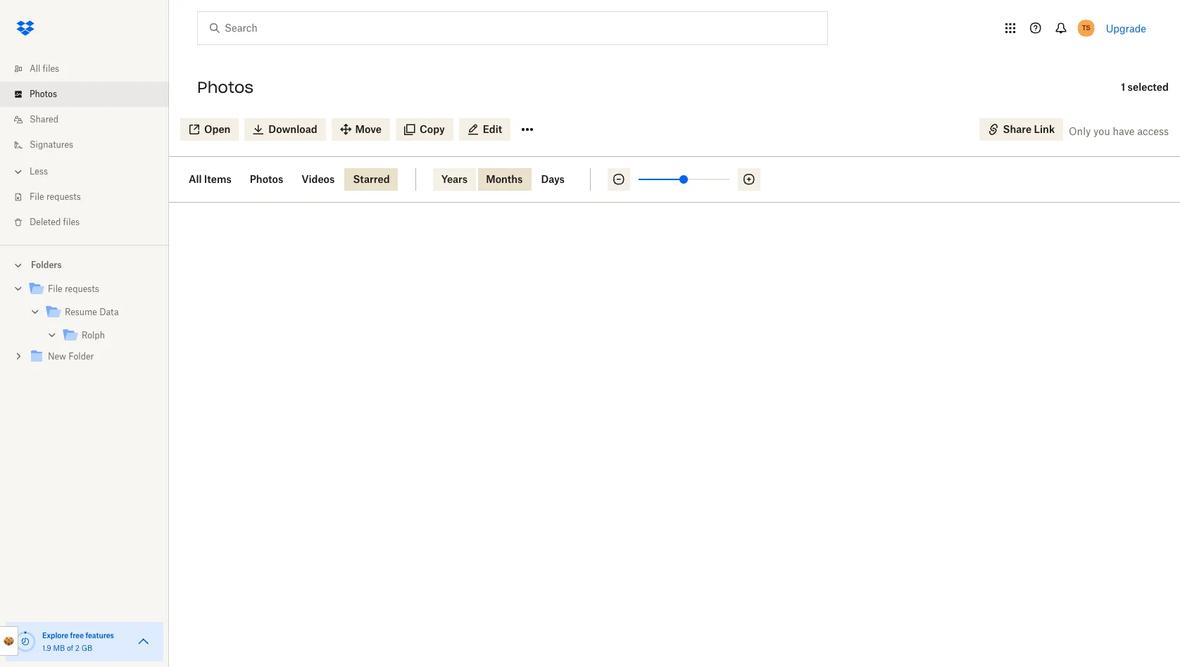 Task type: vqa. For each thing, say whether or not it's contained in the screenshot.
22 button
no



Task type: locate. For each thing, give the bounding box(es) containing it.
1 tab list from the left
[[180, 168, 416, 191]]

deleted files link
[[11, 210, 169, 235]]

1.9
[[42, 644, 51, 653]]

1 vertical spatial file requests
[[48, 284, 99, 294]]

file
[[30, 192, 44, 202], [48, 284, 62, 294]]

0 horizontal spatial files
[[43, 63, 59, 74]]

resume data link
[[45, 304, 158, 323]]

photos right items
[[250, 173, 283, 185]]

copy
[[420, 123, 445, 135]]

file requests inside list
[[30, 192, 81, 202]]

1 vertical spatial files
[[63, 217, 80, 227]]

photos inside list item
[[30, 89, 57, 99]]

share link
[[1003, 123, 1055, 135]]

ts
[[1082, 23, 1090, 32]]

tab list down download
[[180, 168, 416, 191]]

1 horizontal spatial file
[[48, 284, 62, 294]]

edit
[[483, 123, 502, 135]]

requests
[[46, 192, 81, 202], [65, 284, 99, 294]]

you
[[1094, 125, 1110, 137]]

0 vertical spatial file requests
[[30, 192, 81, 202]]

0 horizontal spatial tab list
[[180, 168, 416, 191]]

months button
[[478, 168, 531, 191]]

1 horizontal spatial files
[[63, 217, 80, 227]]

file requests
[[30, 192, 81, 202], [48, 284, 99, 294]]

mb
[[53, 644, 65, 653]]

file requests link up deleted files
[[11, 184, 169, 210]]

tab list
[[180, 168, 416, 191], [433, 168, 591, 191]]

photos button
[[241, 168, 292, 191]]

tab list down edit
[[433, 168, 591, 191]]

0 vertical spatial files
[[43, 63, 59, 74]]

selected
[[1128, 81, 1169, 93]]

0 vertical spatial all
[[30, 63, 40, 74]]

link
[[1034, 123, 1055, 135]]

photos
[[197, 77, 254, 97], [30, 89, 57, 99], [250, 173, 283, 185]]

upgrade
[[1106, 22, 1146, 34]]

starred button
[[345, 168, 398, 191]]

2 tab list from the left
[[433, 168, 591, 191]]

all down dropbox image on the top left
[[30, 63, 40, 74]]

all left items
[[189, 173, 202, 185]]

all items
[[189, 173, 232, 185]]

folders button
[[0, 254, 169, 275]]

all inside button
[[189, 173, 202, 185]]

videos
[[302, 173, 335, 185]]

1 vertical spatial all
[[189, 173, 202, 185]]

file requests link
[[11, 184, 169, 210], [28, 280, 158, 299]]

copy button
[[396, 118, 453, 141]]

file requests up deleted files
[[30, 192, 81, 202]]

files right deleted
[[63, 217, 80, 227]]

list
[[0, 48, 169, 245]]

file requests up resume
[[48, 284, 99, 294]]

0 horizontal spatial file
[[30, 192, 44, 202]]

upgrade link
[[1106, 22, 1146, 34]]

requests inside list
[[46, 192, 81, 202]]

resume data
[[65, 307, 119, 318]]

all inside list
[[30, 63, 40, 74]]

1 horizontal spatial all
[[189, 173, 202, 185]]

1 horizontal spatial tab list
[[433, 168, 591, 191]]

Search text field
[[225, 20, 799, 36]]

file down folders
[[48, 284, 62, 294]]

photos up shared
[[30, 89, 57, 99]]

requests up resume
[[65, 284, 99, 294]]

1 vertical spatial requests
[[65, 284, 99, 294]]

share
[[1003, 123, 1032, 135]]

files
[[43, 63, 59, 74], [63, 217, 80, 227]]

0 vertical spatial requests
[[46, 192, 81, 202]]

all
[[30, 63, 40, 74], [189, 173, 202, 185]]

rolph
[[82, 330, 105, 341]]

only
[[1069, 125, 1091, 137]]

explore free features 1.9 mb of 2 gb
[[42, 632, 114, 653]]

group
[[0, 275, 169, 379]]

photos up open at top left
[[197, 77, 254, 97]]

shared link
[[11, 107, 169, 132]]

2
[[75, 644, 80, 653]]

file down less
[[30, 192, 44, 202]]

1
[[1121, 81, 1125, 93]]

less
[[30, 166, 48, 177]]

0 vertical spatial file
[[30, 192, 44, 202]]

edit button
[[459, 118, 511, 141]]

1 selected
[[1121, 81, 1169, 93]]

open button
[[180, 118, 239, 141]]

file requests link up resume data
[[28, 280, 158, 299]]

files up photos list item
[[43, 63, 59, 74]]

signatures link
[[11, 132, 169, 158]]

open
[[204, 123, 231, 135]]

0 horizontal spatial all
[[30, 63, 40, 74]]

file requests inside group
[[48, 284, 99, 294]]

only you have access
[[1069, 125, 1169, 137]]

ts button
[[1075, 17, 1098, 39]]

requests up deleted files
[[46, 192, 81, 202]]

move
[[355, 123, 382, 135]]



Task type: describe. For each thing, give the bounding box(es) containing it.
folders
[[31, 260, 62, 270]]

rolph link
[[62, 327, 158, 346]]

free
[[70, 632, 84, 640]]

all for all files
[[30, 63, 40, 74]]

starred
[[353, 173, 390, 185]]

folder
[[69, 351, 94, 362]]

signatures
[[30, 139, 73, 150]]

all files
[[30, 63, 59, 74]]

list containing all files
[[0, 48, 169, 245]]

all files link
[[11, 56, 169, 82]]

move button
[[331, 118, 390, 141]]

years
[[441, 173, 468, 185]]

access
[[1137, 125, 1169, 137]]

requests inside group
[[65, 284, 99, 294]]

all for all items
[[189, 173, 202, 185]]

have
[[1113, 125, 1135, 137]]

days button
[[533, 168, 573, 191]]

all items button
[[180, 168, 240, 191]]

files for all files
[[43, 63, 59, 74]]

shared
[[30, 114, 58, 125]]

dropbox image
[[11, 14, 39, 42]]

gb
[[81, 644, 92, 653]]

data
[[99, 307, 119, 318]]

tab list containing years
[[433, 168, 591, 191]]

download button
[[245, 118, 326, 141]]

explore
[[42, 632, 68, 640]]

files for deleted files
[[63, 217, 80, 227]]

photos link
[[11, 82, 169, 107]]

months
[[486, 173, 523, 185]]

new folder
[[48, 351, 94, 362]]

deleted files
[[30, 217, 80, 227]]

resume
[[65, 307, 97, 318]]

new
[[48, 351, 66, 362]]

videos button
[[293, 168, 343, 191]]

photos list item
[[0, 82, 169, 107]]

1 vertical spatial file requests link
[[28, 280, 158, 299]]

days
[[541, 173, 565, 185]]

features
[[86, 632, 114, 640]]

1 vertical spatial file
[[48, 284, 62, 294]]

0 vertical spatial file requests link
[[11, 184, 169, 210]]

download
[[269, 123, 317, 135]]

photos inside button
[[250, 173, 283, 185]]

group containing file requests
[[0, 275, 169, 379]]

items
[[204, 173, 232, 185]]

of
[[67, 644, 73, 653]]

Photo Zoom Slider range field
[[639, 179, 729, 180]]

share link button
[[979, 118, 1063, 141]]

years button
[[433, 168, 476, 191]]

quota usage element
[[14, 631, 37, 653]]

less image
[[11, 165, 25, 179]]

deleted
[[30, 217, 61, 227]]

new folder link
[[28, 348, 158, 367]]

tab list containing all items
[[180, 168, 416, 191]]



